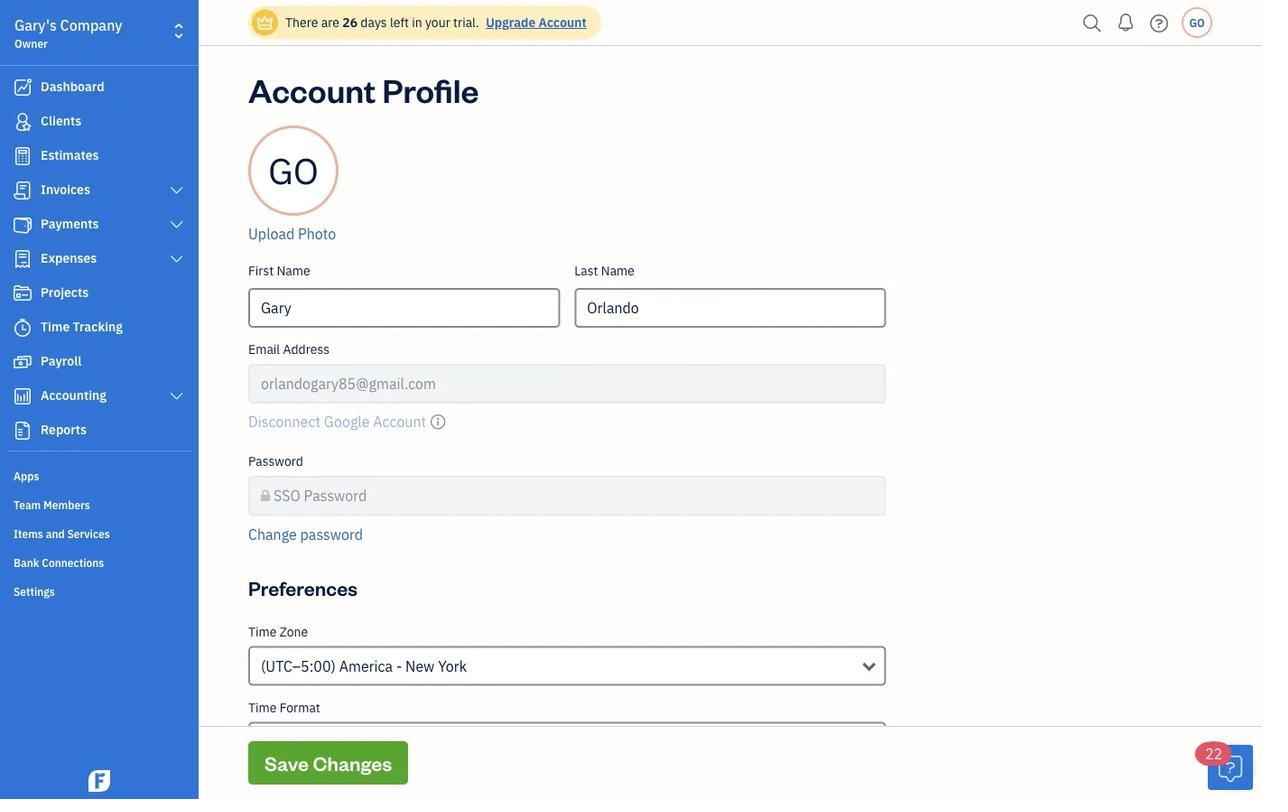 Task type: describe. For each thing, give the bounding box(es) containing it.
beta
[[252, 778, 282, 792]]

chevron large down image for payments
[[168, 218, 185, 232]]

in
[[412, 14, 422, 31]]

days
[[361, 14, 387, 31]]

payments link
[[5, 209, 193, 241]]

new
[[405, 656, 435, 675]]

connections
[[42, 555, 104, 570]]

freshbooks image
[[85, 770, 114, 792]]

report image
[[12, 422, 33, 440]]

services
[[67, 526, 110, 541]]

team
[[14, 497, 41, 512]]

chevron large down image
[[168, 183, 185, 198]]

payroll
[[41, 353, 82, 369]]

trial.
[[453, 14, 479, 31]]

company
[[60, 16, 122, 35]]

apps
[[14, 469, 39, 483]]

dashboard link
[[5, 71, 193, 104]]

language
[[289, 777, 343, 794]]

client image
[[12, 113, 33, 131]]

12 hour
[[261, 732, 311, 751]]

account profile element
[[241, 125, 894, 559]]

accounting link
[[5, 380, 193, 413]]

payment image
[[12, 216, 33, 234]]

project image
[[12, 284, 33, 302]]

money image
[[12, 353, 33, 371]]

upload
[[248, 224, 295, 243]]

members
[[43, 497, 90, 512]]

expenses
[[41, 250, 97, 266]]

upload photo
[[248, 224, 336, 243]]

resource center badge image
[[1208, 745, 1253, 790]]

22
[[1205, 744, 1223, 763]]

dashboard image
[[12, 79, 33, 97]]

items
[[14, 526, 43, 541]]

notifications image
[[1111, 5, 1140, 41]]

-
[[396, 656, 402, 675]]

1 horizontal spatial account
[[539, 14, 587, 31]]

(utc–5:00) america - new york
[[261, 656, 467, 675]]

change password
[[248, 525, 363, 544]]

clients link
[[5, 106, 193, 138]]

time zone
[[248, 623, 308, 640]]

expenses link
[[5, 243, 193, 275]]

dashboard
[[41, 78, 104, 95]]

clients
[[41, 112, 81, 129]]

apps link
[[5, 461, 193, 488]]

zone
[[280, 623, 308, 640]]

payroll link
[[5, 346, 193, 378]]

Time Format field
[[248, 722, 886, 762]]

reports link
[[5, 414, 193, 447]]

your
[[425, 14, 450, 31]]

save changes
[[265, 750, 392, 776]]

tracking
[[73, 318, 123, 335]]

america
[[339, 656, 393, 675]]

search image
[[1078, 9, 1107, 37]]

time format
[[248, 699, 320, 716]]

lock image
[[261, 485, 270, 507]]

team members link
[[5, 490, 193, 517]]

settings
[[14, 584, 55, 599]]

profile
[[382, 68, 479, 111]]

preferences
[[248, 575, 357, 601]]

go inside dropdown button
[[1189, 15, 1205, 30]]

(utc–5:00)
[[261, 656, 336, 675]]

items and services
[[14, 526, 110, 541]]

owner
[[14, 36, 48, 51]]

change
[[248, 525, 297, 544]]

bank
[[14, 555, 39, 570]]

first name
[[248, 262, 310, 279]]

upgrade
[[486, 14, 536, 31]]

photo
[[298, 224, 336, 243]]

go to help image
[[1145, 9, 1174, 37]]

time for 12 hour
[[248, 699, 277, 716]]

address
[[283, 341, 330, 358]]

there are 26 days left in your trial. upgrade account
[[285, 14, 587, 31]]

invoice image
[[12, 181, 33, 200]]

sso
[[274, 486, 300, 505]]

estimates
[[41, 147, 99, 163]]

bank connections
[[14, 555, 104, 570]]

last
[[575, 262, 598, 279]]

hour
[[282, 732, 311, 751]]

time tracking
[[41, 318, 123, 335]]

and
[[46, 526, 65, 541]]

time inside main element
[[41, 318, 70, 335]]

info image
[[430, 411, 446, 432]]

12
[[261, 732, 278, 751]]



Task type: vqa. For each thing, say whether or not it's contained in the screenshot.
FIRST
yes



Task type: locate. For each thing, give the bounding box(es) containing it.
save changes button
[[248, 741, 408, 785]]

time left zone
[[248, 623, 277, 640]]

Time Zone field
[[248, 646, 886, 686]]

account down there
[[248, 68, 376, 111]]

chevron large down image for expenses
[[168, 252, 185, 266]]

name right last
[[601, 262, 635, 279]]

password up lock icon
[[248, 453, 303, 469]]

chart image
[[12, 387, 33, 405]]

time tracking link
[[5, 311, 193, 344]]

time right timer icon
[[41, 318, 70, 335]]

22 button
[[1196, 742, 1253, 790]]

expense image
[[12, 250, 33, 268]]

first
[[248, 262, 274, 279]]

2 vertical spatial time
[[248, 699, 277, 716]]

0 horizontal spatial go
[[268, 147, 319, 194]]

go
[[1189, 15, 1205, 30], [268, 147, 319, 194]]

go button
[[1182, 7, 1213, 38]]

chevron large down image inside 'accounting' link
[[168, 389, 185, 404]]

name for last name
[[601, 262, 635, 279]]

there
[[285, 14, 318, 31]]

invoices
[[41, 181, 90, 198]]

0 vertical spatial account
[[539, 14, 587, 31]]

password
[[248, 453, 303, 469], [304, 486, 367, 505]]

go right go to help image
[[1189, 15, 1205, 30]]

crown image
[[256, 13, 274, 32]]

0 vertical spatial chevron large down image
[[168, 218, 185, 232]]

accounting
[[41, 387, 106, 404]]

0 vertical spatial go
[[1189, 15, 1205, 30]]

1 vertical spatial account
[[248, 68, 376, 111]]

team members
[[14, 497, 90, 512]]

name for first name
[[277, 262, 310, 279]]

invoices link
[[5, 174, 193, 207]]

estimates link
[[5, 140, 193, 172]]

chevron large down image for accounting
[[168, 389, 185, 404]]

timer image
[[12, 319, 33, 337]]

bank connections link
[[5, 548, 193, 575]]

go up upload photo
[[268, 147, 319, 194]]

settings link
[[5, 577, 193, 604]]

preferences element
[[241, 623, 894, 799]]

account
[[539, 14, 587, 31], [248, 68, 376, 111]]

0 vertical spatial password
[[248, 453, 303, 469]]

chevron large down image
[[168, 218, 185, 232], [168, 252, 185, 266], [168, 389, 185, 404]]

chevron large down image inside expenses link
[[168, 252, 185, 266]]

last name
[[575, 262, 635, 279]]

Email Address email field
[[248, 364, 886, 404]]

items and services link
[[5, 519, 193, 546]]

gary's company owner
[[14, 16, 122, 51]]

2 vertical spatial chevron large down image
[[168, 389, 185, 404]]

chevron large down image inside payments link
[[168, 218, 185, 232]]

3 chevron large down image from the top
[[168, 389, 185, 404]]

are
[[321, 14, 339, 31]]

beta language
[[252, 777, 343, 794]]

1 horizontal spatial name
[[601, 262, 635, 279]]

format
[[280, 699, 320, 716]]

main element
[[0, 0, 244, 799]]

time up 12
[[248, 699, 277, 716]]

1 vertical spatial password
[[304, 486, 367, 505]]

account profile
[[248, 68, 479, 111]]

account right upgrade
[[539, 14, 587, 31]]

26
[[342, 14, 358, 31]]

reports
[[41, 421, 87, 438]]

name right first
[[277, 262, 310, 279]]

changes
[[313, 750, 392, 776]]

2 chevron large down image from the top
[[168, 252, 185, 266]]

time
[[41, 318, 70, 335], [248, 623, 277, 640], [248, 699, 277, 716]]

1 vertical spatial time
[[248, 623, 277, 640]]

1 vertical spatial chevron large down image
[[168, 252, 185, 266]]

1 horizontal spatial go
[[1189, 15, 1205, 30]]

2 name from the left
[[601, 262, 635, 279]]

time for (utc–5:00)
[[248, 623, 277, 640]]

1 vertical spatial go
[[268, 147, 319, 194]]

First Name text field
[[248, 288, 560, 328]]

projects
[[41, 284, 89, 301]]

save
[[265, 750, 309, 776]]

change password button
[[248, 523, 363, 545]]

0 vertical spatial time
[[41, 318, 70, 335]]

name
[[277, 262, 310, 279], [601, 262, 635, 279]]

email address
[[248, 341, 330, 358]]

1 name from the left
[[277, 262, 310, 279]]

estimate image
[[12, 147, 33, 165]]

projects link
[[5, 277, 193, 310]]

upgrade account link
[[482, 14, 587, 31]]

email
[[248, 341, 280, 358]]

york
[[438, 656, 467, 675]]

1 chevron large down image from the top
[[168, 218, 185, 232]]

Last Name text field
[[575, 288, 886, 328]]

1 horizontal spatial password
[[304, 486, 367, 505]]

go inside account profile element
[[268, 147, 319, 194]]

password
[[300, 525, 363, 544]]

0 horizontal spatial password
[[248, 453, 303, 469]]

left
[[390, 14, 409, 31]]

gary's
[[14, 16, 57, 35]]

payments
[[41, 215, 99, 232]]

0 horizontal spatial name
[[277, 262, 310, 279]]

0 horizontal spatial account
[[248, 68, 376, 111]]

sso password
[[274, 486, 367, 505]]

password up password
[[304, 486, 367, 505]]



